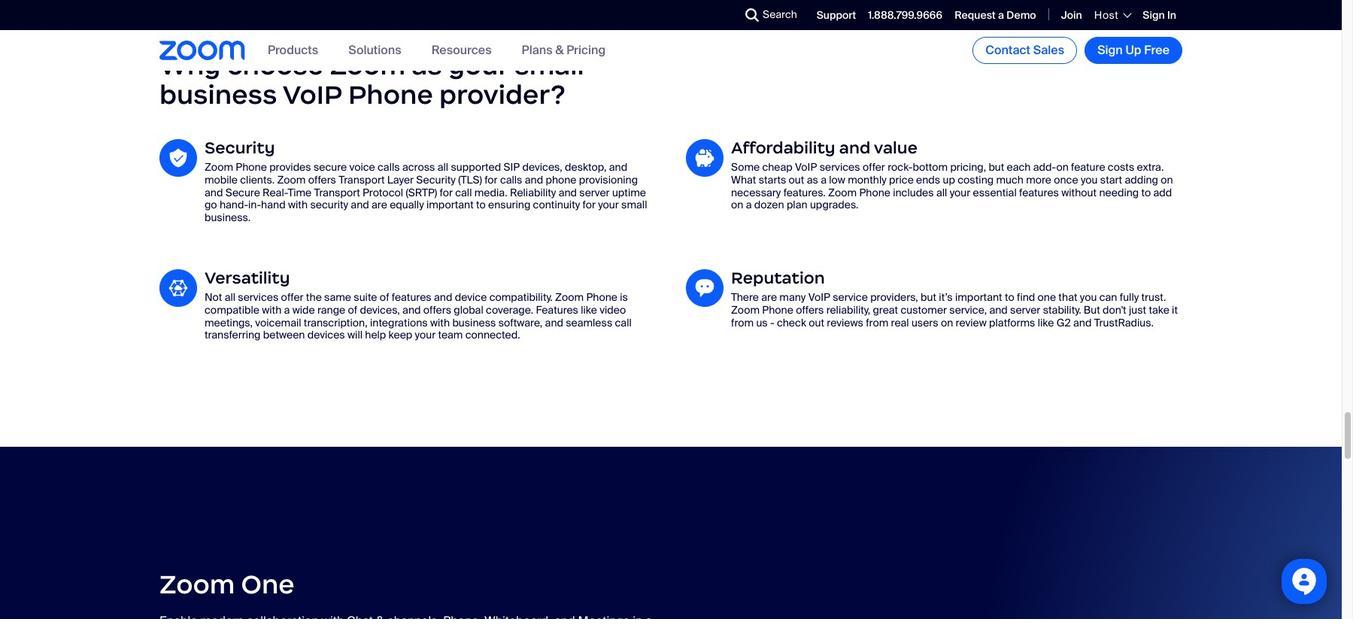 Task type: locate. For each thing, give the bounding box(es) containing it.
1 vertical spatial server
[[1011, 303, 1041, 317]]

0 vertical spatial out
[[789, 173, 805, 186]]

0 horizontal spatial offer
[[281, 290, 304, 304]]

all right not
[[225, 290, 236, 304]]

offers inside security zoom phone provides secure voice calls across all supported sip devices, desktop, and mobile clients. zoom offers transport layer security (tls) for calls and phone provisioning and secure real-time transport protocol (srtp) for call media. reliability and server uptime go hand-in-hand with security and are equally important to ensuring continuity for your small business.
[[308, 173, 336, 186]]

1 horizontal spatial server
[[1011, 303, 1041, 317]]

but inside affordability and value some cheap voip services offer rock-bottom pricing, but each add-on feature costs extra. what starts out as a low monthly price ends up costing much more once you start adding on necessary features. zoom phone includes all your essential features without needing to add on a dozen plan upgrades.
[[989, 160, 1005, 174]]

1 horizontal spatial business
[[453, 316, 496, 329]]

all right across
[[438, 160, 449, 174]]

with inside security zoom phone provides secure voice calls across all supported sip devices, desktop, and mobile clients. zoom offers transport layer security (tls) for calls and phone provisioning and secure real-time transport protocol (srtp) for call media. reliability and server uptime go hand-in-hand with security and are equally important to ensuring continuity for your small business.
[[288, 198, 308, 212]]

business down device
[[453, 316, 496, 329]]

out right check
[[809, 316, 825, 329]]

offers inside reputation there are many voip service providers, but it's important to find one that you can fully trust. zoom phone offers reliability, great customer service, and server stability. but don't just take it from us - check out reviews from real users on review platforms like g2 and trustradius.
[[796, 303, 824, 317]]

your inside affordability and value some cheap voip services offer rock-bottom pricing, but each add-on feature costs extra. what starts out as a low monthly price ends up costing much more once you start adding on necessary features. zoom phone includes all your essential features without needing to add on a dozen plan upgrades.
[[950, 186, 971, 199]]

0 vertical spatial small
[[515, 49, 584, 82]]

0 vertical spatial important
[[427, 198, 474, 212]]

1 vertical spatial devices,
[[360, 303, 400, 317]]

supported
[[451, 160, 501, 174]]

you inside affordability and value some cheap voip services offer rock-bottom pricing, but each add-on feature costs extra. what starts out as a low monthly price ends up costing much more once you start adding on necessary features. zoom phone includes all your essential features without needing to add on a dozen plan upgrades.
[[1081, 173, 1098, 186]]

2 from from the left
[[866, 316, 889, 329]]

your right keep
[[415, 328, 436, 342]]

0 vertical spatial sign
[[1143, 8, 1165, 22]]

once
[[1054, 173, 1079, 186]]

support link
[[817, 8, 856, 22]]

call inside security zoom phone provides secure voice calls across all supported sip devices, desktop, and mobile clients. zoom offers transport layer security (tls) for calls and phone provisioning and secure real-time transport protocol (srtp) for call media. reliability and server uptime go hand-in-hand with security and are equally important to ensuring continuity for your small business.
[[455, 186, 472, 199]]

offers left "reviews"
[[796, 303, 824, 317]]

1 horizontal spatial out
[[809, 316, 825, 329]]

on right users
[[941, 316, 954, 329]]

call down is
[[615, 316, 632, 329]]

2 horizontal spatial all
[[937, 186, 948, 199]]

with up between
[[262, 303, 282, 317]]

take
[[1149, 303, 1170, 317]]

0 vertical spatial services
[[820, 160, 860, 174]]

you left the start
[[1081, 173, 1098, 186]]

and up uptime
[[609, 160, 628, 174]]

low
[[829, 173, 846, 186]]

support
[[817, 8, 856, 22]]

0 horizontal spatial small
[[515, 49, 584, 82]]

offers
[[308, 173, 336, 186], [423, 303, 451, 317], [796, 303, 824, 317]]

you left can
[[1080, 290, 1097, 304]]

1 horizontal spatial security
[[416, 173, 456, 186]]

offers up team
[[423, 303, 451, 317]]

are left equally
[[372, 198, 387, 212]]

as inside why choose zoom as your small business voip phone provider?
[[412, 49, 442, 82]]

g2
[[1057, 316, 1071, 329]]

security
[[205, 138, 275, 158], [416, 173, 456, 186]]

2 horizontal spatial to
[[1142, 186, 1151, 199]]

phone up the secure
[[236, 160, 267, 174]]

1 vertical spatial out
[[809, 316, 825, 329]]

1 horizontal spatial are
[[762, 290, 777, 304]]

host
[[1095, 8, 1119, 22]]

costs
[[1108, 160, 1135, 174]]

1 horizontal spatial for
[[485, 173, 498, 186]]

1 horizontal spatial features
[[1020, 186, 1059, 199]]

up
[[943, 173, 955, 186]]

to left add
[[1142, 186, 1151, 199]]

2 horizontal spatial with
[[430, 316, 450, 329]]

out right starts
[[789, 173, 805, 186]]

security left (tls)
[[416, 173, 456, 186]]

sign left in
[[1143, 8, 1165, 22]]

0 vertical spatial features
[[1020, 186, 1059, 199]]

versatility not all services offer the same suite of features and device compatibility. zoom phone is compatible with a wide range of devices, and offers global coverage. features like video meetings, voicemail transcription, integrations with business software, and seamless call transferring between devices will help keep your team connected.
[[205, 268, 632, 342]]

important inside reputation there are many voip service providers, but it's important to find one that you can fully trust. zoom phone offers reliability, great customer service, and server stability. but don't just take it from us - check out reviews from real users on review platforms like g2 and trustradius.
[[956, 290, 1003, 304]]

with left global
[[430, 316, 450, 329]]

from left the us
[[731, 316, 754, 329]]

your inside versatility not all services offer the same suite of features and device compatibility. zoom phone is compatible with a wide range of devices, and offers global coverage. features like video meetings, voicemail transcription, integrations with business software, and seamless call transferring between devices will help keep your team connected.
[[415, 328, 436, 342]]

1 horizontal spatial from
[[866, 316, 889, 329]]

0 vertical spatial as
[[412, 49, 442, 82]]

1 vertical spatial you
[[1080, 290, 1097, 304]]

services down versatility
[[238, 290, 279, 304]]

all inside affordability and value some cheap voip services offer rock-bottom pricing, but each add-on feature costs extra. what starts out as a low monthly price ends up costing much more once you start adding on necessary features. zoom phone includes all your essential features without needing to add on a dozen plan upgrades.
[[937, 186, 948, 199]]

features down add-
[[1020, 186, 1059, 199]]

without
[[1062, 186, 1097, 199]]

your
[[448, 49, 509, 82], [950, 186, 971, 199], [598, 198, 619, 212], [415, 328, 436, 342]]

security image
[[160, 139, 197, 177]]

0 horizontal spatial from
[[731, 316, 754, 329]]

features
[[1020, 186, 1059, 199], [392, 290, 432, 304]]

0 horizontal spatial but
[[921, 290, 937, 304]]

and up business.
[[205, 186, 223, 199]]

0 vertical spatial call
[[455, 186, 472, 199]]

what
[[731, 173, 756, 186]]

1 vertical spatial business
[[453, 316, 496, 329]]

features inside affordability and value some cheap voip services offer rock-bottom pricing, but each add-on feature costs extra. what starts out as a low monthly price ends up costing much more once you start adding on necessary features. zoom phone includes all your essential features without needing to add on a dozen plan upgrades.
[[1020, 186, 1059, 199]]

call left media.
[[455, 186, 472, 199]]

2 vertical spatial all
[[225, 290, 236, 304]]

great
[[873, 303, 898, 317]]

1 horizontal spatial call
[[615, 316, 632, 329]]

but left each
[[989, 160, 1005, 174]]

0 horizontal spatial all
[[225, 290, 236, 304]]

1 vertical spatial small
[[622, 198, 647, 212]]

offer inside versatility not all services offer the same suite of features and device compatibility. zoom phone is compatible with a wide range of devices, and offers global coverage. features like video meetings, voicemail transcription, integrations with business software, and seamless call transferring between devices will help keep your team connected.
[[281, 290, 304, 304]]

add
[[1154, 186, 1172, 199]]

versatility image
[[160, 269, 197, 307]]

1 horizontal spatial to
[[1005, 290, 1015, 304]]

calls up ensuring
[[500, 173, 523, 186]]

1 vertical spatial as
[[807, 173, 819, 186]]

voicemail
[[255, 316, 301, 329]]

features inside versatility not all services offer the same suite of features and device compatibility. zoom phone is compatible with a wide range of devices, and offers global coverage. features like video meetings, voicemail transcription, integrations with business software, and seamless call transferring between devices will help keep your team connected.
[[392, 290, 432, 304]]

zoom inside affordability and value some cheap voip services offer rock-bottom pricing, but each add-on feature costs extra. what starts out as a low monthly price ends up costing much more once you start adding on necessary features. zoom phone includes all your essential features without needing to add on a dozen plan upgrades.
[[828, 186, 857, 199]]

1 vertical spatial are
[[762, 290, 777, 304]]

your inside why choose zoom as your small business voip phone provider?
[[448, 49, 509, 82]]

1 horizontal spatial all
[[438, 160, 449, 174]]

0 vertical spatial security
[[205, 138, 275, 158]]

business
[[160, 78, 277, 111], [453, 316, 496, 329]]

important up review
[[956, 290, 1003, 304]]

phone down solutions
[[348, 78, 433, 111]]

provider?
[[439, 78, 566, 111]]

to inside security zoom phone provides secure voice calls across all supported sip devices, desktop, and mobile clients. zoom offers transport layer security (tls) for calls and phone provisioning and secure real-time transport protocol (srtp) for call media. reliability and server uptime go hand-in-hand with security and are equally important to ensuring continuity for your small business.
[[476, 198, 486, 212]]

0 vertical spatial but
[[989, 160, 1005, 174]]

media.
[[475, 186, 508, 199]]

from
[[731, 316, 754, 329], [866, 316, 889, 329]]

and up monthly
[[840, 138, 871, 158]]

team
[[438, 328, 463, 342]]

all
[[438, 160, 449, 174], [937, 186, 948, 199], [225, 290, 236, 304]]

all inside security zoom phone provides secure voice calls across all supported sip devices, desktop, and mobile clients. zoom offers transport layer security (tls) for calls and phone provisioning and secure real-time transport protocol (srtp) for call media. reliability and server uptime go hand-in-hand with security and are equally important to ensuring continuity for your small business.
[[438, 160, 449, 174]]

1 horizontal spatial of
[[380, 290, 389, 304]]

as right solutions dropdown button
[[412, 49, 442, 82]]

1 horizontal spatial important
[[956, 290, 1003, 304]]

between
[[263, 328, 305, 342]]

search image
[[746, 8, 759, 22], [746, 8, 759, 22]]

out inside affordability and value some cheap voip services offer rock-bottom pricing, but each add-on feature costs extra. what starts out as a low monthly price ends up costing much more once you start adding on necessary features. zoom phone includes all your essential features without needing to add on a dozen plan upgrades.
[[789, 173, 805, 186]]

check
[[777, 316, 807, 329]]

in
[[1168, 8, 1177, 22]]

monthly
[[848, 173, 887, 186]]

and left device
[[434, 290, 453, 304]]

server left stability.
[[1011, 303, 1041, 317]]

phone down reputation
[[762, 303, 794, 317]]

and right review
[[990, 303, 1008, 317]]

1 horizontal spatial as
[[807, 173, 819, 186]]

0 horizontal spatial for
[[440, 186, 453, 199]]

0 horizontal spatial of
[[348, 303, 358, 317]]

0 vertical spatial all
[[438, 160, 449, 174]]

as left low
[[807, 173, 819, 186]]

1 horizontal spatial offer
[[863, 160, 885, 174]]

there
[[731, 290, 759, 304]]

server down desktop,
[[580, 186, 610, 199]]

1 horizontal spatial with
[[288, 198, 308, 212]]

1 horizontal spatial like
[[1038, 316, 1054, 329]]

like inside reputation there are many voip service providers, but it's important to find one that you can fully trust. zoom phone offers reliability, great customer service, and server stability. but don't just take it from us - check out reviews from real users on review platforms like g2 and trustradius.
[[1038, 316, 1054, 329]]

affordability
[[731, 138, 836, 158]]

1 vertical spatial important
[[956, 290, 1003, 304]]

for down provisioning
[[583, 198, 596, 212]]

offer inside affordability and value some cheap voip services offer rock-bottom pricing, but each add-on feature costs extra. what starts out as a low monthly price ends up costing much more once you start adding on necessary features. zoom phone includes all your essential features without needing to add on a dozen plan upgrades.
[[863, 160, 885, 174]]

1 vertical spatial voip
[[795, 160, 817, 174]]

a left wide
[[284, 303, 290, 317]]

as
[[412, 49, 442, 82], [807, 173, 819, 186]]

sign left up
[[1098, 42, 1123, 58]]

small inside security zoom phone provides secure voice calls across all supported sip devices, desktop, and mobile clients. zoom offers transport layer security (tls) for calls and phone provisioning and secure real-time transport protocol (srtp) for call media. reliability and server uptime go hand-in-hand with security and are equally important to ensuring continuity for your small business.
[[622, 198, 647, 212]]

desktop,
[[565, 160, 607, 174]]

with right hand
[[288, 198, 308, 212]]

all down bottom at the right top of page
[[937, 186, 948, 199]]

voip inside why choose zoom as your small business voip phone provider?
[[283, 78, 342, 111]]

voip right many
[[809, 290, 831, 304]]

like
[[581, 303, 597, 317], [1038, 316, 1054, 329]]

phone down rock-
[[860, 186, 891, 199]]

customer
[[901, 303, 947, 317]]

services inside versatility not all services offer the same suite of features and device compatibility. zoom phone is compatible with a wide range of devices, and offers global coverage. features like video meetings, voicemail transcription, integrations with business software, and seamless call transferring between devices will help keep your team connected.
[[238, 290, 279, 304]]

devices, up reliability
[[522, 160, 563, 174]]

offers inside versatility not all services offer the same suite of features and device compatibility. zoom phone is compatible with a wide range of devices, and offers global coverage. features like video meetings, voicemail transcription, integrations with business software, and seamless call transferring between devices will help keep your team connected.
[[423, 303, 451, 317]]

services up 'upgrades.'
[[820, 160, 860, 174]]

0 horizontal spatial services
[[238, 290, 279, 304]]

phone inside reputation there are many voip service providers, but it's important to find one that you can fully trust. zoom phone offers reliability, great customer service, and server stability. but don't just take it from us - check out reviews from real users on review platforms like g2 and trustradius.
[[762, 303, 794, 317]]

0 horizontal spatial are
[[372, 198, 387, 212]]

search
[[763, 8, 797, 21]]

your inside security zoom phone provides secure voice calls across all supported sip devices, desktop, and mobile clients. zoom offers transport layer security (tls) for calls and phone provisioning and secure real-time transport protocol (srtp) for call media. reliability and server uptime go hand-in-hand with security and are equally important to ensuring continuity for your small business.
[[598, 198, 619, 212]]

your down provisioning
[[598, 198, 619, 212]]

0 vertical spatial business
[[160, 78, 277, 111]]

more
[[1026, 173, 1052, 186]]

important down (tls)
[[427, 198, 474, 212]]

reputation
[[731, 268, 825, 288]]

a left low
[[821, 173, 827, 186]]

phone left is
[[586, 290, 618, 304]]

your down pricing,
[[950, 186, 971, 199]]

fully
[[1120, 290, 1139, 304]]

1 horizontal spatial but
[[989, 160, 1005, 174]]

call inside versatility not all services offer the same suite of features and device compatibility. zoom phone is compatible with a wide range of devices, and offers global coverage. features like video meetings, voicemail transcription, integrations with business software, and seamless call transferring between devices will help keep your team connected.
[[615, 316, 632, 329]]

None search field
[[691, 3, 749, 27]]

from left real
[[866, 316, 889, 329]]

1 vertical spatial call
[[615, 316, 632, 329]]

1.888.799.9666
[[869, 8, 943, 22]]

voip down products dropdown button
[[283, 78, 342, 111]]

across
[[402, 160, 435, 174]]

like left video
[[581, 303, 597, 317]]

1 vertical spatial services
[[238, 290, 279, 304]]

trustradius.
[[1095, 316, 1154, 329]]

0 horizontal spatial like
[[581, 303, 597, 317]]

for right the (srtp)
[[440, 186, 453, 199]]

and
[[840, 138, 871, 158], [609, 160, 628, 174], [525, 173, 543, 186], [205, 186, 223, 199], [559, 186, 577, 199], [351, 198, 369, 212], [434, 290, 453, 304], [403, 303, 421, 317], [990, 303, 1008, 317], [545, 316, 564, 329], [1074, 316, 1092, 329]]

0 horizontal spatial offers
[[308, 173, 336, 186]]

0 horizontal spatial features
[[392, 290, 432, 304]]

0 vertical spatial voip
[[283, 78, 342, 111]]

are inside security zoom phone provides secure voice calls across all supported sip devices, desktop, and mobile clients. zoom offers transport layer security (tls) for calls and phone provisioning and secure real-time transport protocol (srtp) for call media. reliability and server uptime go hand-in-hand with security and are equally important to ensuring continuity for your small business.
[[372, 198, 387, 212]]

1 vertical spatial sign
[[1098, 42, 1123, 58]]

0 horizontal spatial as
[[412, 49, 442, 82]]

devices, inside security zoom phone provides secure voice calls across all supported sip devices, desktop, and mobile clients. zoom offers transport layer security (tls) for calls and phone provisioning and secure real-time transport protocol (srtp) for call media. reliability and server uptime go hand-in-hand with security and are equally important to ensuring continuity for your small business.
[[522, 160, 563, 174]]

solutions button
[[349, 42, 402, 58]]

and right security
[[351, 198, 369, 212]]

on down what
[[731, 198, 744, 212]]

2 horizontal spatial offers
[[796, 303, 824, 317]]

important inside security zoom phone provides secure voice calls across all supported sip devices, desktop, and mobile clients. zoom offers transport layer security (tls) for calls and phone provisioning and secure real-time transport protocol (srtp) for call media. reliability and server uptime go hand-in-hand with security and are equally important to ensuring continuity for your small business.
[[427, 198, 474, 212]]

sign inside sign up free link
[[1098, 42, 1123, 58]]

1 horizontal spatial small
[[622, 198, 647, 212]]

reputation there are many voip service providers, but it's important to find one that you can fully trust. zoom phone offers reliability, great customer service, and server stability. but don't just take it from us - check out reviews from real users on review platforms like g2 and trustradius.
[[731, 268, 1178, 329]]

0 horizontal spatial business
[[160, 78, 277, 111]]

features up integrations
[[392, 290, 432, 304]]

0 horizontal spatial important
[[427, 198, 474, 212]]

of right range
[[348, 303, 358, 317]]

1 vertical spatial offer
[[281, 290, 304, 304]]

and right software,
[[545, 316, 564, 329]]

of right suite
[[380, 290, 389, 304]]

0 vertical spatial are
[[372, 198, 387, 212]]

to down (tls)
[[476, 198, 486, 212]]

value
[[874, 138, 918, 158]]

0 horizontal spatial out
[[789, 173, 805, 186]]

plan
[[787, 198, 808, 212]]

a inside versatility not all services offer the same suite of features and device compatibility. zoom phone is compatible with a wide range of devices, and offers global coverage. features like video meetings, voicemail transcription, integrations with business software, and seamless call transferring between devices will help keep your team connected.
[[284, 303, 290, 317]]

pricing,
[[951, 160, 986, 174]]

business down zoom logo
[[160, 78, 277, 111]]

sign for sign in
[[1143, 8, 1165, 22]]

sales
[[1034, 42, 1065, 58]]

1 vertical spatial features
[[392, 290, 432, 304]]

security up the clients.
[[205, 138, 275, 158]]

0 vertical spatial server
[[580, 186, 610, 199]]

1 vertical spatial security
[[416, 173, 456, 186]]

but left it's
[[921, 290, 937, 304]]

calls up protocol
[[378, 160, 400, 174]]

much
[[997, 173, 1024, 186]]

each
[[1007, 160, 1031, 174]]

1 horizontal spatial sign
[[1143, 8, 1165, 22]]

voice
[[350, 160, 375, 174]]

devices, up help
[[360, 303, 400, 317]]

sign in link
[[1143, 8, 1177, 22]]

1 vertical spatial all
[[937, 186, 948, 199]]

for right (tls)
[[485, 173, 498, 186]]

affordability and value some cheap voip services offer rock-bottom pricing, but each add-on feature costs extra. what starts out as a low monthly price ends up costing much more once you start adding on necessary features. zoom phone includes all your essential features without needing to add on a dozen plan upgrades.
[[731, 138, 1173, 212]]

features
[[536, 303, 579, 317]]

reviews
[[827, 316, 864, 329]]

like left g2
[[1038, 316, 1054, 329]]

0 horizontal spatial server
[[580, 186, 610, 199]]

phone inside why choose zoom as your small business voip phone provider?
[[348, 78, 433, 111]]

are
[[372, 198, 387, 212], [762, 290, 777, 304]]

needing
[[1100, 186, 1139, 199]]

your left plans
[[448, 49, 509, 82]]

0 horizontal spatial to
[[476, 198, 486, 212]]

affordability and value image
[[686, 139, 724, 177]]

offer left rock-
[[863, 160, 885, 174]]

just
[[1129, 303, 1147, 317]]

offer left the
[[281, 290, 304, 304]]

contact sales
[[986, 42, 1065, 58]]

and right g2
[[1074, 316, 1092, 329]]

2 vertical spatial voip
[[809, 290, 831, 304]]

1 horizontal spatial offers
[[423, 303, 451, 317]]

1 from from the left
[[731, 316, 754, 329]]

1 horizontal spatial services
[[820, 160, 860, 174]]

out inside reputation there are many voip service providers, but it's important to find one that you can fully trust. zoom phone offers reliability, great customer service, and server stability. but don't just take it from us - check out reviews from real users on review platforms like g2 and trustradius.
[[809, 316, 825, 329]]

range
[[318, 303, 345, 317]]

request
[[955, 8, 996, 22]]

upgrades.
[[810, 198, 859, 212]]

voip inside affordability and value some cheap voip services offer rock-bottom pricing, but each add-on feature costs extra. what starts out as a low monthly price ends up costing much more once you start adding on necessary features. zoom phone includes all your essential features without needing to add on a dozen plan upgrades.
[[795, 160, 817, 174]]

on left feature
[[1057, 160, 1069, 174]]

go
[[205, 198, 217, 212]]

are down reputation
[[762, 290, 777, 304]]

business.
[[205, 211, 251, 224]]

0 horizontal spatial call
[[455, 186, 472, 199]]

one
[[1038, 290, 1056, 304]]

server inside security zoom phone provides secure voice calls across all supported sip devices, desktop, and mobile clients. zoom offers transport layer security (tls) for calls and phone provisioning and secure real-time transport protocol (srtp) for call media. reliability and server uptime go hand-in-hand with security and are equally important to ensuring continuity for your small business.
[[580, 186, 610, 199]]

video
[[600, 303, 626, 317]]

1 horizontal spatial devices,
[[522, 160, 563, 174]]

offers up security
[[308, 173, 336, 186]]

to left find
[[1005, 290, 1015, 304]]

0 horizontal spatial sign
[[1098, 42, 1123, 58]]

help
[[365, 328, 386, 342]]

services inside affordability and value some cheap voip services offer rock-bottom pricing, but each add-on feature costs extra. what starts out as a low monthly price ends up costing much more once you start adding on necessary features. zoom phone includes all your essential features without needing to add on a dozen plan upgrades.
[[820, 160, 860, 174]]

0 vertical spatial devices,
[[522, 160, 563, 174]]

0 vertical spatial you
[[1081, 173, 1098, 186]]

free
[[1145, 42, 1170, 58]]

0 vertical spatial offer
[[863, 160, 885, 174]]

products
[[268, 42, 318, 58]]

feature
[[1071, 160, 1106, 174]]

voip inside reputation there are many voip service providers, but it's important to find one that you can fully trust. zoom phone offers reliability, great customer service, and server stability. but don't just take it from us - check out reviews from real users on review platforms like g2 and trustradius.
[[809, 290, 831, 304]]

0 horizontal spatial devices,
[[360, 303, 400, 317]]

devices
[[308, 328, 345, 342]]

device
[[455, 290, 487, 304]]

but inside reputation there are many voip service providers, but it's important to find one that you can fully trust. zoom phone offers reliability, great customer service, and server stability. but don't just take it from us - check out reviews from real users on review platforms like g2 and trustradius.
[[921, 290, 937, 304]]

voip up features.
[[795, 160, 817, 174]]

call
[[455, 186, 472, 199], [615, 316, 632, 329]]

1 vertical spatial but
[[921, 290, 937, 304]]



Task type: describe. For each thing, give the bounding box(es) containing it.
(tls)
[[458, 173, 482, 186]]

phone inside security zoom phone provides secure voice calls across all supported sip devices, desktop, and mobile clients. zoom offers transport layer security (tls) for calls and phone provisioning and secure real-time transport protocol (srtp) for call media. reliability and server uptime go hand-in-hand with security and are equally important to ensuring continuity for your small business.
[[236, 160, 267, 174]]

business inside why choose zoom as your small business voip phone provider?
[[160, 78, 277, 111]]

you inside reputation there are many voip service providers, but it's important to find one that you can fully trust. zoom phone offers reliability, great customer service, and server stability. but don't just take it from us - check out reviews from real users on review platforms like g2 and trustradius.
[[1080, 290, 1097, 304]]

a left dozen
[[746, 198, 752, 212]]

join link
[[1061, 8, 1083, 22]]

phone inside versatility not all services offer the same suite of features and device compatibility. zoom phone is compatible with a wide range of devices, and offers global coverage. features like video meetings, voicemail transcription, integrations with business software, and seamless call transferring between devices will help keep your team connected.
[[586, 290, 618, 304]]

mobile
[[205, 173, 238, 186]]

providers,
[[871, 290, 919, 304]]

costing
[[958, 173, 994, 186]]

on right adding
[[1161, 173, 1173, 186]]

devices, inside versatility not all services offer the same suite of features and device compatibility. zoom phone is compatible with a wide range of devices, and offers global coverage. features like video meetings, voicemail transcription, integrations with business software, and seamless call transferring between devices will help keep your team connected.
[[360, 303, 400, 317]]

up
[[1126, 42, 1142, 58]]

security
[[310, 198, 348, 212]]

and up keep
[[403, 303, 421, 317]]

dozen
[[755, 198, 784, 212]]

0 horizontal spatial security
[[205, 138, 275, 158]]

software,
[[499, 316, 543, 329]]

it's
[[939, 290, 953, 304]]

phone inside affordability and value some cheap voip services offer rock-bottom pricing, but each add-on feature costs extra. what starts out as a low monthly price ends up costing much more once you start adding on necessary features. zoom phone includes all your essential features without needing to add on a dozen plan upgrades.
[[860, 186, 891, 199]]

are inside reputation there are many voip service providers, but it's important to find one that you can fully trust. zoom phone offers reliability, great customer service, and server stability. but don't just take it from us - check out reviews from real users on review platforms like g2 and trustradius.
[[762, 290, 777, 304]]

zoom logo image
[[160, 41, 245, 60]]

not
[[205, 290, 222, 304]]

join
[[1061, 8, 1083, 22]]

transport down "secure" on the left top of page
[[314, 186, 360, 199]]

zoom inside why choose zoom as your small business voip phone provider?
[[330, 49, 406, 82]]

equally
[[390, 198, 424, 212]]

phone
[[546, 173, 577, 186]]

plans
[[522, 42, 553, 58]]

platforms
[[989, 316, 1036, 329]]

layer
[[387, 173, 414, 186]]

sign for sign up free
[[1098, 42, 1123, 58]]

us
[[756, 316, 768, 329]]

don't
[[1103, 303, 1127, 317]]

bottom
[[913, 160, 948, 174]]

review
[[956, 316, 987, 329]]

cheap
[[763, 160, 793, 174]]

necessary
[[731, 186, 781, 199]]

and inside affordability and value some cheap voip services offer rock-bottom pricing, but each add-on feature costs extra. what starts out as a low monthly price ends up costing much more once you start adding on necessary features. zoom phone includes all your essential features without needing to add on a dozen plan upgrades.
[[840, 138, 871, 158]]

one
[[241, 568, 295, 601]]

in-
[[248, 198, 261, 212]]

seamless
[[566, 316, 613, 329]]

features.
[[784, 186, 826, 199]]

suite
[[354, 290, 377, 304]]

clients.
[[240, 173, 275, 186]]

contact
[[986, 42, 1031, 58]]

all inside versatility not all services offer the same suite of features and device compatibility. zoom phone is compatible with a wide range of devices, and offers global coverage. features like video meetings, voicemail transcription, integrations with business software, and seamless call transferring between devices will help keep your team connected.
[[225, 290, 236, 304]]

and right 'sip'
[[525, 173, 543, 186]]

stability.
[[1043, 303, 1082, 317]]

sign up free
[[1098, 42, 1170, 58]]

transport left layer
[[339, 173, 385, 186]]

real
[[891, 316, 909, 329]]

sign in
[[1143, 8, 1177, 22]]

sign up free link
[[1085, 37, 1183, 64]]

as inside affordability and value some cheap voip services offer rock-bottom pricing, but each add-on feature costs extra. what starts out as a low monthly price ends up costing much more once you start adding on necessary features. zoom phone includes all your essential features without needing to add on a dozen plan upgrades.
[[807, 173, 819, 186]]

hand-
[[220, 198, 248, 212]]

integrations
[[370, 316, 428, 329]]

products button
[[268, 42, 318, 58]]

why
[[160, 49, 221, 82]]

server inside reputation there are many voip service providers, but it's important to find one that you can fully trust. zoom phone offers reliability, great customer service, and server stability. but don't just take it from us - check out reviews from real users on review platforms like g2 and trustradius.
[[1011, 303, 1041, 317]]

resources button
[[432, 42, 492, 58]]

0 horizontal spatial with
[[262, 303, 282, 317]]

wide
[[292, 303, 315, 317]]

small inside why choose zoom as your small business voip phone provider?
[[515, 49, 584, 82]]

many
[[780, 290, 806, 304]]

reputation image
[[686, 269, 724, 307]]

request a demo
[[955, 8, 1037, 22]]

users
[[912, 316, 939, 329]]

essential
[[973, 186, 1017, 199]]

reliability
[[510, 186, 556, 199]]

1.888.799.9666 link
[[869, 8, 943, 22]]

a left demo
[[999, 8, 1005, 22]]

continuity
[[533, 198, 580, 212]]

connected.
[[466, 328, 520, 342]]

on inside reputation there are many voip service providers, but it's important to find one that you can fully trust. zoom phone offers reliability, great customer service, and server stability. but don't just take it from us - check out reviews from real users on review platforms like g2 and trustradius.
[[941, 316, 954, 329]]

zoom inside reputation there are many voip service providers, but it's important to find one that you can fully trust. zoom phone offers reliability, great customer service, and server stability. but don't just take it from us - check out reviews from real users on review platforms like g2 and trustradius.
[[731, 303, 760, 317]]

can
[[1100, 290, 1118, 304]]

add-
[[1034, 160, 1057, 174]]

secure
[[225, 186, 260, 199]]

coverage.
[[486, 303, 534, 317]]

like inside versatility not all services offer the same suite of features and device compatibility. zoom phone is compatible with a wide range of devices, and offers global coverage. features like video meetings, voicemail transcription, integrations with business software, and seamless call transferring between devices will help keep your team connected.
[[581, 303, 597, 317]]

provisioning
[[579, 173, 638, 186]]

includes
[[893, 186, 934, 199]]

find
[[1017, 290, 1036, 304]]

0 horizontal spatial calls
[[378, 160, 400, 174]]

the
[[306, 290, 322, 304]]

starts
[[759, 173, 787, 186]]

and down desktop,
[[559, 186, 577, 199]]

compatibility.
[[490, 290, 553, 304]]

security zoom phone provides secure voice calls across all supported sip devices, desktop, and mobile clients. zoom offers transport layer security (tls) for calls and phone provisioning and secure real-time transport protocol (srtp) for call media. reliability and server uptime go hand-in-hand with security and are equally important to ensuring continuity for your small business.
[[205, 138, 647, 224]]

global
[[454, 303, 484, 317]]

real-
[[263, 186, 288, 199]]

business inside versatility not all services offer the same suite of features and device compatibility. zoom phone is compatible with a wide range of devices, and offers global coverage. features like video meetings, voicemail transcription, integrations with business software, and seamless call transferring between devices will help keep your team connected.
[[453, 316, 496, 329]]

it
[[1172, 303, 1178, 317]]

ensuring
[[488, 198, 531, 212]]

will
[[348, 328, 363, 342]]

zoom inside versatility not all services offer the same suite of features and device compatibility. zoom phone is compatible with a wide range of devices, and offers global coverage. features like video meetings, voicemail transcription, integrations with business software, and seamless call transferring between devices will help keep your team connected.
[[555, 290, 584, 304]]

1 horizontal spatial calls
[[500, 173, 523, 186]]

hand
[[261, 198, 286, 212]]

2 horizontal spatial for
[[583, 198, 596, 212]]

demo
[[1007, 8, 1037, 22]]

versatility
[[205, 268, 290, 288]]

to inside affordability and value some cheap voip services offer rock-bottom pricing, but each add-on feature costs extra. what starts out as a low monthly price ends up costing much more once you start adding on necessary features. zoom phone includes all your essential features without needing to add on a dozen plan upgrades.
[[1142, 186, 1151, 199]]

to inside reputation there are many voip service providers, but it's important to find one that you can fully trust. zoom phone offers reliability, great customer service, and server stability. but don't just take it from us - check out reviews from real users on review platforms like g2 and trustradius.
[[1005, 290, 1015, 304]]

host button
[[1095, 8, 1131, 22]]

meetings,
[[205, 316, 253, 329]]

reliability,
[[827, 303, 871, 317]]

uptime
[[612, 186, 646, 199]]

plans & pricing link
[[522, 42, 606, 58]]

sip
[[504, 160, 520, 174]]



Task type: vqa. For each thing, say whether or not it's contained in the screenshot.


